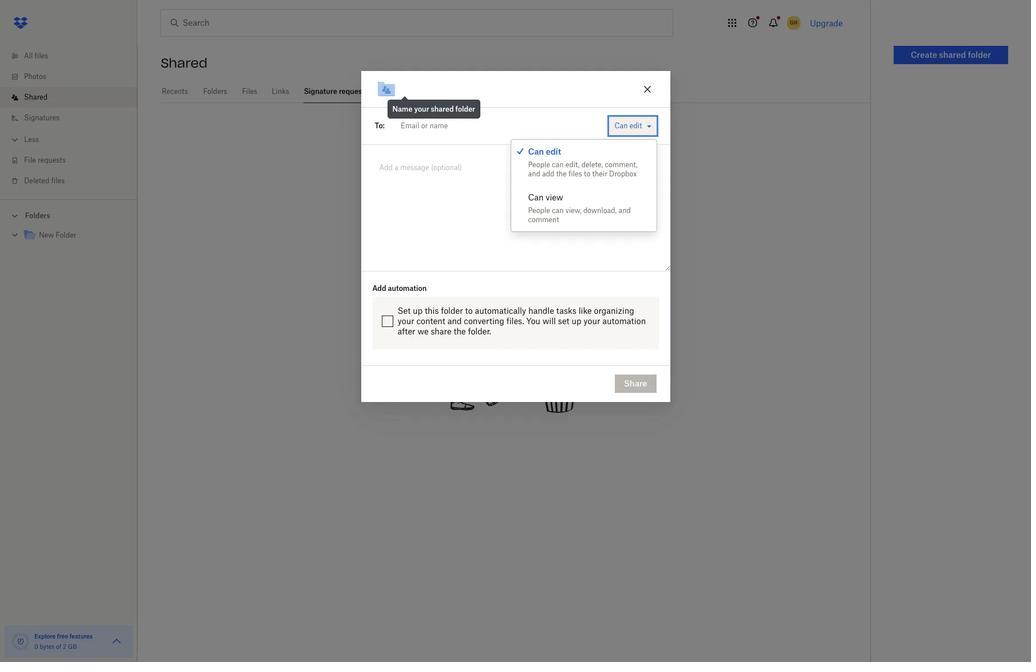 Task type: vqa. For each thing, say whether or not it's contained in the screenshot.
1st Member actions for user icon
no



Task type: locate. For each thing, give the bounding box(es) containing it.
1 horizontal spatial edit
[[630, 121, 642, 130]]

add automation
[[373, 284, 427, 293]]

bytes
[[40, 643, 54, 650]]

the right share
[[454, 326, 466, 336]]

1 vertical spatial shared
[[431, 105, 454, 113]]

list
[[0, 39, 137, 199]]

0 horizontal spatial and
[[448, 316, 462, 326]]

your right name
[[414, 105, 429, 113]]

2 vertical spatial can
[[528, 192, 544, 202]]

files down 'edit,'
[[569, 169, 582, 178]]

gb
[[68, 643, 77, 650]]

0 horizontal spatial edit
[[546, 146, 561, 156]]

1 horizontal spatial up
[[572, 316, 582, 326]]

dropbox image
[[9, 11, 32, 34]]

1 vertical spatial automation
[[603, 316, 646, 326]]

folders
[[203, 87, 227, 96], [25, 211, 50, 220]]

signature requests link
[[304, 80, 369, 101]]

to
[[584, 169, 591, 178], [465, 306, 473, 315]]

0 vertical spatial can
[[615, 121, 628, 130]]

menu containing can edit
[[511, 140, 657, 231]]

1 horizontal spatial shared
[[940, 50, 967, 60]]

photos link
[[9, 66, 137, 87]]

recents link
[[161, 80, 189, 101]]

people inside can edit people can edit, delete, comment, and add the files to their dropbox
[[528, 160, 550, 169]]

0 vertical spatial can
[[552, 160, 564, 169]]

your down like
[[584, 316, 601, 326]]

requests right file
[[38, 156, 66, 164]]

create shared folder button
[[894, 46, 1009, 64]]

2 people from the top
[[528, 206, 550, 215]]

files right 'all' on the left
[[35, 52, 48, 60]]

can edit
[[615, 121, 642, 130]]

folder right this
[[441, 306, 463, 315]]

deleted files link
[[9, 171, 137, 191]]

edit for can edit people can edit, delete, comment, and add the files to their dropbox
[[546, 146, 561, 156]]

1 horizontal spatial the
[[557, 169, 567, 178]]

0 horizontal spatial files
[[35, 52, 48, 60]]

create
[[911, 50, 938, 60]]

files right deleted
[[51, 176, 65, 185]]

1 horizontal spatial shared
[[161, 55, 208, 71]]

0 vertical spatial to
[[584, 169, 591, 178]]

0 horizontal spatial shared
[[24, 93, 48, 101]]

can inside can view people can view, download, and comment
[[552, 206, 564, 215]]

shared
[[161, 55, 208, 71], [24, 93, 48, 101]]

requests
[[339, 87, 368, 96], [487, 144, 545, 160], [38, 156, 66, 164]]

can edit people can edit, delete, comment, and add the files to their dropbox
[[528, 146, 638, 178]]

deleted files
[[24, 176, 65, 185]]

edit up comment,
[[630, 121, 642, 130]]

this
[[425, 306, 439, 315]]

edit
[[630, 121, 642, 130], [546, 146, 561, 156]]

upgrade
[[810, 18, 843, 28]]

up right set
[[413, 306, 423, 315]]

None field
[[385, 114, 607, 137]]

1 horizontal spatial and
[[528, 169, 541, 178]]

all files
[[24, 52, 48, 60]]

1 vertical spatial edit
[[546, 146, 561, 156]]

1 people from the top
[[528, 160, 550, 169]]

explore
[[34, 633, 56, 640]]

0 vertical spatial and
[[528, 169, 541, 178]]

1 horizontal spatial folders
[[203, 87, 227, 96]]

your up after
[[398, 316, 415, 326]]

shared
[[940, 50, 967, 60], [431, 105, 454, 113]]

requests up when you request signatures, they'll appear here.
[[487, 144, 545, 160]]

folders up new
[[25, 211, 50, 220]]

1 vertical spatial shared
[[24, 93, 48, 101]]

people for view
[[528, 206, 550, 215]]

2 vertical spatial folder
[[441, 306, 463, 315]]

you
[[422, 167, 439, 179]]

and left add at the top right
[[528, 169, 541, 178]]

the inside "set up this folder to automatically handle tasks like organizing your content and converting files. you will set up your automation after we share the folder."
[[454, 326, 466, 336]]

name your shared folder
[[393, 105, 476, 113]]

1 vertical spatial up
[[572, 316, 582, 326]]

shared down photos
[[24, 93, 48, 101]]

create shared folder
[[911, 50, 992, 60]]

0 horizontal spatial shared
[[431, 105, 454, 113]]

shared up recents 'link'
[[161, 55, 208, 71]]

files link
[[242, 80, 258, 101]]

when you request signatures, they'll appear here.
[[392, 167, 631, 179]]

1 vertical spatial people
[[528, 206, 550, 215]]

0 vertical spatial edit
[[630, 121, 642, 130]]

2
[[63, 643, 66, 650]]

photos
[[24, 72, 46, 81]]

signature
[[304, 87, 337, 96]]

0 vertical spatial the
[[557, 169, 567, 178]]

can inside can view people can view, download, and comment
[[528, 192, 544, 202]]

to down delete,
[[584, 169, 591, 178]]

signatures link
[[9, 108, 137, 128]]

none field inside sharing modal dialog
[[385, 114, 607, 137]]

shared inside shared link
[[24, 93, 48, 101]]

0 horizontal spatial up
[[413, 306, 423, 315]]

file requests link
[[9, 150, 137, 171]]

sharing modal dialog
[[361, 71, 671, 494]]

folder
[[56, 231, 76, 239]]

signatures
[[24, 113, 60, 122]]

edit inside can edit people can edit, delete, comment, and add the files to their dropbox
[[546, 146, 561, 156]]

Name your shared folder text field
[[411, 83, 632, 95]]

folder up contact name field
[[456, 105, 476, 113]]

folders left files
[[203, 87, 227, 96]]

tab list
[[161, 80, 871, 103]]

their
[[593, 169, 608, 178]]

requests inside 'link'
[[38, 156, 66, 164]]

up right set at top right
[[572, 316, 582, 326]]

0 vertical spatial shared
[[940, 50, 967, 60]]

can for edit
[[552, 160, 564, 169]]

0 horizontal spatial the
[[454, 326, 466, 336]]

0 vertical spatial folder
[[969, 50, 992, 60]]

people up comment
[[528, 206, 550, 215]]

dropbox
[[610, 169, 637, 178]]

like
[[579, 306, 592, 315]]

can inside can edit people can edit, delete, comment, and add the files to their dropbox
[[552, 160, 564, 169]]

edit for can edit
[[630, 121, 642, 130]]

automation up set
[[388, 284, 427, 293]]

set
[[558, 316, 570, 326]]

0 vertical spatial automation
[[388, 284, 427, 293]]

name
[[393, 105, 413, 113]]

2 can from the top
[[552, 206, 564, 215]]

0 horizontal spatial requests
[[38, 156, 66, 164]]

0 horizontal spatial automation
[[388, 284, 427, 293]]

folder
[[969, 50, 992, 60], [456, 105, 476, 113], [441, 306, 463, 315]]

1 horizontal spatial to
[[584, 169, 591, 178]]

upgrade link
[[810, 18, 843, 28]]

0 horizontal spatial to
[[465, 306, 473, 315]]

1 vertical spatial folder
[[456, 105, 476, 113]]

the right add at the top right
[[557, 169, 567, 178]]

shared right create
[[940, 50, 967, 60]]

folder.
[[468, 326, 492, 336]]

1 vertical spatial and
[[619, 206, 631, 215]]

of
[[56, 643, 61, 650]]

shared right name
[[431, 105, 454, 113]]

1 vertical spatial can
[[528, 146, 544, 156]]

people up add at the top right
[[528, 160, 550, 169]]

folder right create
[[969, 50, 992, 60]]

can inside can edit people can edit, delete, comment, and add the files to their dropbox
[[528, 146, 544, 156]]

automation down the organizing
[[603, 316, 646, 326]]

requests right signature
[[339, 87, 368, 96]]

1 horizontal spatial automation
[[603, 316, 646, 326]]

people inside can view people can view, download, and comment
[[528, 206, 550, 215]]

menu
[[511, 140, 657, 231]]

edit inside dropdown button
[[630, 121, 642, 130]]

shared inside sharing modal dialog
[[431, 105, 454, 113]]

can down in
[[552, 160, 564, 169]]

we
[[418, 326, 429, 336]]

edit up they'll
[[546, 146, 561, 156]]

progress
[[565, 144, 623, 160]]

1 vertical spatial can
[[552, 206, 564, 215]]

and up share
[[448, 316, 462, 326]]

2 horizontal spatial files
[[569, 169, 582, 178]]

to up converting
[[465, 306, 473, 315]]

1 vertical spatial to
[[465, 306, 473, 315]]

the
[[557, 169, 567, 178], [454, 326, 466, 336]]

1 horizontal spatial files
[[51, 176, 65, 185]]

0 vertical spatial shared
[[161, 55, 208, 71]]

folder for set up this folder to automatically handle tasks like organizing your content and converting files. you will set up your automation after we share the folder.
[[441, 306, 463, 315]]

1 horizontal spatial requests
[[339, 87, 368, 96]]

files inside can edit people can edit, delete, comment, and add the files to their dropbox
[[569, 169, 582, 178]]

1 vertical spatial folders
[[25, 211, 50, 220]]

folder inside "set up this folder to automatically handle tasks like organizing your content and converting files. you will set up your automation after we share the folder."
[[441, 306, 463, 315]]

converting
[[464, 316, 505, 326]]

1 vertical spatial the
[[454, 326, 466, 336]]

up
[[413, 306, 423, 315], [572, 316, 582, 326]]

can up progress
[[615, 121, 628, 130]]

2 vertical spatial and
[[448, 316, 462, 326]]

links
[[272, 87, 290, 96]]

and right "download,"
[[619, 206, 631, 215]]

new
[[39, 231, 54, 239]]

people
[[528, 160, 550, 169], [528, 206, 550, 215]]

signatures,
[[482, 167, 535, 179]]

delete,
[[582, 160, 603, 169]]

and inside "set up this folder to automatically handle tasks like organizing your content and converting files. you will set up your automation after we share the folder."
[[448, 316, 462, 326]]

1 can from the top
[[552, 160, 564, 169]]

folders inside button
[[25, 211, 50, 220]]

request
[[442, 167, 479, 179]]

recents
[[162, 87, 188, 96]]

requests for signature requests
[[339, 87, 368, 96]]

and
[[528, 169, 541, 178], [619, 206, 631, 215], [448, 316, 462, 326]]

0 horizontal spatial folders
[[25, 211, 50, 220]]

can left in
[[528, 146, 544, 156]]

2 horizontal spatial and
[[619, 206, 631, 215]]

share
[[624, 379, 648, 388]]

will
[[543, 316, 556, 326]]

can
[[552, 160, 564, 169], [552, 206, 564, 215]]

can left view
[[528, 192, 544, 202]]

0 vertical spatial folders
[[203, 87, 227, 96]]

deleted
[[24, 176, 49, 185]]

tasks
[[557, 306, 577, 315]]

automation
[[388, 284, 427, 293], [603, 316, 646, 326]]

files
[[242, 87, 257, 96]]

no signature requests in progress
[[400, 144, 623, 160]]

all files link
[[9, 46, 137, 66]]

0 vertical spatial people
[[528, 160, 550, 169]]

tab list containing recents
[[161, 80, 871, 103]]

links link
[[272, 80, 290, 101]]

can down view
[[552, 206, 564, 215]]



Task type: describe. For each thing, give the bounding box(es) containing it.
set up this folder to automatically handle tasks like organizing your content and converting files. you will set up your automation after we share the folder.
[[398, 306, 646, 336]]

less
[[24, 135, 39, 144]]

view
[[546, 192, 564, 202]]

automatically
[[475, 306, 527, 315]]

in
[[549, 144, 561, 160]]

0 vertical spatial up
[[413, 306, 423, 315]]

new folder link
[[23, 228, 128, 243]]

requests for file requests
[[38, 156, 66, 164]]

share button
[[615, 375, 657, 393]]

folders button
[[0, 207, 137, 224]]

all
[[24, 52, 33, 60]]

shared inside button
[[940, 50, 967, 60]]

quota usage element
[[11, 632, 30, 651]]

to inside can edit people can edit, delete, comment, and add the files to their dropbox
[[584, 169, 591, 178]]

can for view
[[552, 206, 564, 215]]

less image
[[9, 134, 21, 146]]

automation inside "set up this folder to automatically handle tasks like organizing your content and converting files. you will set up your automation after we share the folder."
[[603, 316, 646, 326]]

people for edit
[[528, 160, 550, 169]]

add
[[543, 169, 555, 178]]

can view people can view, download, and comment
[[528, 192, 631, 224]]

to inside "set up this folder to automatically handle tasks like organizing your content and converting files. you will set up your automation after we share the folder."
[[465, 306, 473, 315]]

set
[[398, 306, 411, 315]]

file requests
[[24, 156, 66, 164]]

new folder
[[39, 231, 76, 239]]

menu inside sharing modal dialog
[[511, 140, 657, 231]]

folders link
[[203, 80, 228, 101]]

features
[[70, 633, 93, 640]]

comment
[[528, 215, 559, 224]]

no
[[400, 144, 417, 160]]

view,
[[566, 206, 582, 215]]

comment,
[[605, 160, 638, 169]]

organizing
[[594, 306, 635, 315]]

2 horizontal spatial requests
[[487, 144, 545, 160]]

shared link
[[9, 87, 137, 108]]

files for all files
[[35, 52, 48, 60]]

can for can edit
[[528, 146, 544, 156]]

appear
[[569, 167, 603, 179]]

free
[[57, 633, 68, 640]]

and inside can edit people can edit, delete, comment, and add the files to their dropbox
[[528, 169, 541, 178]]

edit,
[[566, 160, 580, 169]]

the inside can edit people can edit, delete, comment, and add the files to their dropbox
[[557, 169, 567, 178]]

files.
[[507, 316, 524, 326]]

folder for name your shared folder
[[456, 105, 476, 113]]

list containing all files
[[0, 39, 137, 199]]

Add a message (optional) text field
[[375, 158, 657, 185]]

after
[[398, 326, 416, 336]]

you
[[527, 316, 541, 326]]

here.
[[606, 167, 631, 179]]

0
[[34, 643, 38, 650]]

can inside dropdown button
[[615, 121, 628, 130]]

can edit button
[[610, 117, 657, 135]]

shared list item
[[0, 87, 137, 108]]

Contact name field
[[396, 117, 605, 135]]

add
[[373, 284, 386, 293]]

file
[[24, 156, 36, 164]]

download,
[[584, 206, 617, 215]]

signature
[[421, 144, 483, 160]]

handle
[[529, 306, 554, 315]]

they'll
[[538, 167, 566, 179]]

when
[[392, 167, 419, 179]]

folder inside button
[[969, 50, 992, 60]]

content
[[417, 316, 446, 326]]

files for deleted files
[[51, 176, 65, 185]]

can for can view
[[528, 192, 544, 202]]

signature requests
[[304, 87, 368, 96]]

share
[[431, 326, 452, 336]]

to:
[[375, 122, 385, 130]]

illustration of an empty shelf image
[[425, 244, 597, 415]]

explore free features 0 bytes of 2 gb
[[34, 633, 93, 650]]

and inside can view people can view, download, and comment
[[619, 206, 631, 215]]



